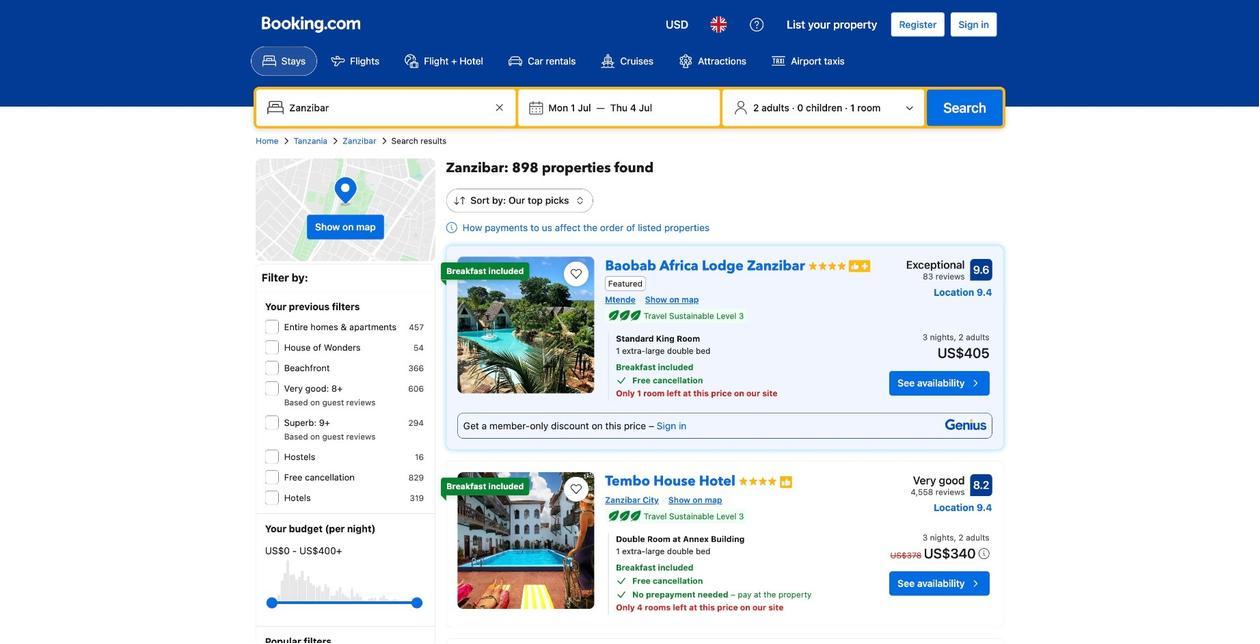 Task type: locate. For each thing, give the bounding box(es) containing it.
baobab africa lodge zanzibar image
[[457, 257, 594, 394]]

this property is part of our preferred plus programme. it is committed to providing outstanding service and excellent value. it will pay us a higher commission if you make a booking. image
[[849, 260, 871, 272], [849, 260, 871, 272]]

property group
[[441, 240, 1009, 450]]

exceptional element
[[906, 257, 965, 273]]

scored 8.2 element
[[970, 474, 992, 496]]

group
[[272, 592, 417, 614]]

Where are you going? field
[[284, 95, 491, 120]]

tembo house hotel image
[[457, 472, 594, 609]]

blue genius logo image
[[945, 419, 986, 430], [945, 419, 986, 430]]

search results updated. zanzibar: 898 properties found. element
[[446, 159, 1004, 178]]

scored 9.6 element
[[970, 259, 992, 281]]



Task type: vqa. For each thing, say whether or not it's contained in the screenshot.
exceptional element
yes



Task type: describe. For each thing, give the bounding box(es) containing it.
this property is part of our preferred partner programme. it is committed to providing commendable service and good value. it will pay us a higher commission if you make a booking. image
[[779, 475, 793, 489]]

this property is part of our preferred partner programme. it is committed to providing commendable service and good value. it will pay us a higher commission if you make a booking. image
[[779, 475, 793, 489]]

booking.com image
[[262, 16, 360, 33]]

very good element
[[911, 472, 965, 489]]



